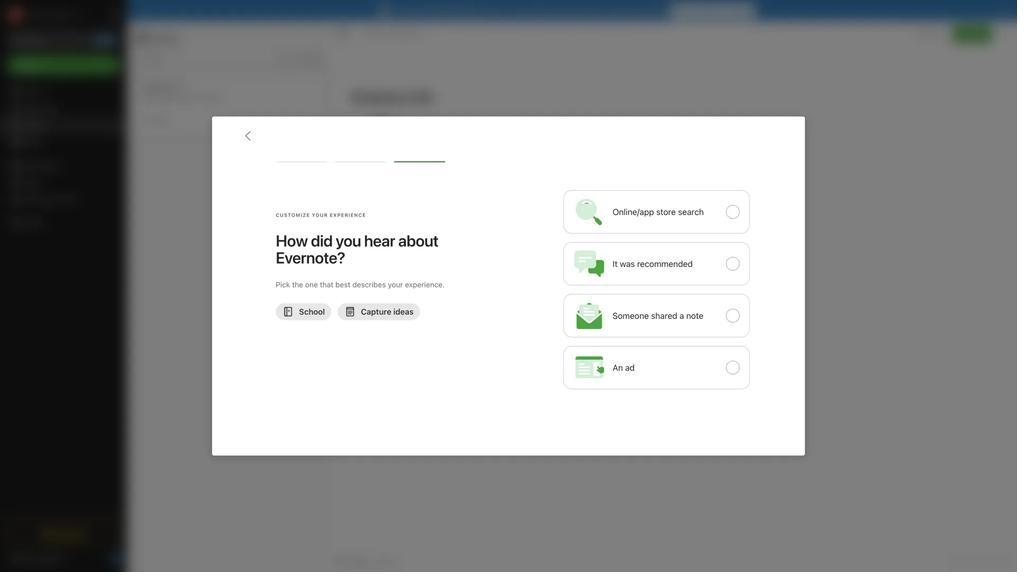 Task type: locate. For each thing, give the bounding box(es) containing it.
1 vertical spatial your
[[388, 280, 403, 289]]

free
[[698, 6, 713, 15]]

online/app store search
[[613, 207, 704, 217]]

notebooks
[[24, 161, 61, 170]]

your right describes
[[388, 280, 403, 289]]

you inside note window element
[[933, 30, 945, 38]]

add tag image
[[354, 555, 366, 568]]

try
[[398, 6, 409, 15]]

2 for from the left
[[714, 6, 725, 15]]

7
[[726, 6, 731, 15]]

tree containing home
[[0, 83, 127, 514]]

shared with me
[[23, 195, 76, 204]]

1 horizontal spatial you
[[933, 30, 945, 38]]

note right 1
[[145, 54, 161, 63]]

devices.
[[580, 6, 609, 15]]

you
[[933, 30, 945, 38], [336, 231, 361, 250]]

only
[[917, 30, 932, 38]]

all changes saved
[[951, 558, 1009, 566]]

1
[[140, 54, 143, 63]]

hear
[[364, 231, 395, 250]]

for
[[477, 6, 487, 15], [714, 6, 725, 15]]

all
[[951, 558, 959, 566]]

Search text field
[[14, 31, 113, 50]]

me
[[66, 195, 76, 204]]

notes
[[150, 32, 179, 44], [23, 121, 44, 130]]

0 horizontal spatial notes
[[23, 121, 44, 130]]

online/app store search button
[[564, 190, 750, 234]]

the
[[292, 280, 303, 289]]

search
[[678, 207, 704, 217]]

1 horizontal spatial your
[[563, 6, 578, 15]]

with
[[50, 195, 64, 204]]

0 vertical spatial note
[[145, 54, 161, 63]]

share button
[[953, 25, 992, 42]]

0 horizontal spatial for
[[477, 6, 487, 15]]

first notebook button
[[361, 27, 426, 41]]

1 vertical spatial note
[[687, 311, 704, 321]]

get it free for 7 days
[[677, 6, 749, 15]]

trash
[[23, 219, 42, 227]]

for left free:
[[477, 6, 487, 15]]

notes up 1 note
[[150, 32, 179, 44]]

pick
[[276, 280, 290, 289]]

you down experience
[[336, 231, 361, 250]]

try evernote personal for free: sync across all your devices. cancel anytime.
[[398, 6, 665, 15]]

0 horizontal spatial you
[[336, 231, 361, 250]]

shared with me link
[[0, 191, 127, 208]]

0 vertical spatial notes
[[150, 32, 179, 44]]

for inside button
[[714, 6, 725, 15]]

0 vertical spatial you
[[933, 30, 945, 38]]

changes
[[961, 558, 988, 566]]

it
[[613, 259, 618, 269]]

a
[[680, 311, 684, 321]]

ideas
[[394, 307, 414, 316]]

cheese
[[198, 93, 224, 102]]

recommended
[[638, 259, 693, 269]]

ad
[[626, 363, 635, 373]]

1 vertical spatial notes
[[23, 121, 44, 130]]

note list element
[[127, 21, 329, 572]]

your
[[563, 6, 578, 15], [388, 280, 403, 289]]

for for free:
[[477, 6, 487, 15]]

1 for from the left
[[477, 6, 487, 15]]

eggs
[[157, 93, 174, 102]]

note
[[145, 54, 161, 63], [687, 311, 704, 321]]

1 vertical spatial you
[[336, 231, 361, 250]]

1 horizontal spatial for
[[714, 6, 725, 15]]

new button
[[6, 56, 121, 75]]

0 vertical spatial your
[[563, 6, 578, 15]]

notebooks link
[[0, 157, 127, 174]]

1 horizontal spatial notes
[[150, 32, 179, 44]]

expand notebooks image
[[3, 162, 11, 170]]

milk
[[141, 93, 155, 102]]

settings image
[[108, 8, 121, 21]]

you right only
[[933, 30, 945, 38]]

0 horizontal spatial your
[[388, 280, 403, 289]]

notes up "tasks"
[[23, 121, 44, 130]]

free:
[[489, 6, 506, 15]]

days
[[733, 6, 749, 15]]

an
[[613, 363, 623, 373]]

1 horizontal spatial note
[[687, 311, 704, 321]]

all
[[553, 6, 561, 15]]

note right a
[[687, 311, 704, 321]]

for left 7
[[714, 6, 725, 15]]

one
[[305, 280, 318, 289]]

list
[[171, 82, 184, 91]]

None search field
[[14, 31, 113, 50]]

personal
[[444, 6, 475, 15]]

first
[[375, 30, 389, 38]]

evernote
[[411, 6, 442, 15]]

note inside button
[[687, 311, 704, 321]]

your
[[312, 213, 328, 218]]

experience.
[[405, 280, 445, 289]]

pick the one that best describes your experience.
[[276, 280, 445, 289]]

first notebook
[[375, 30, 422, 38]]

milk eggs sugar cheese
[[141, 93, 224, 102]]

shared
[[23, 195, 48, 204]]

your right "all"
[[563, 6, 578, 15]]

anytime.
[[636, 6, 665, 15]]

tree
[[0, 83, 127, 514]]



Task type: describe. For each thing, give the bounding box(es) containing it.
capture
[[361, 307, 392, 316]]

sugar
[[176, 93, 196, 102]]

upgrade button
[[6, 524, 121, 545]]

notes inside note list element
[[150, 32, 179, 44]]

tags
[[24, 178, 40, 187]]

get
[[677, 6, 690, 15]]

share
[[963, 29, 983, 38]]

new
[[23, 61, 39, 69]]

an ad button
[[564, 346, 750, 389]]

school
[[299, 307, 325, 316]]

grocery list
[[141, 82, 184, 91]]

shortcuts
[[24, 104, 57, 113]]

was
[[620, 259, 635, 269]]

tags button
[[0, 174, 127, 191]]

upgrade
[[55, 530, 86, 539]]

tasks
[[23, 138, 43, 147]]

cancel
[[611, 6, 634, 15]]

evernote?
[[276, 248, 345, 267]]

customize
[[276, 213, 310, 218]]

trash link
[[0, 215, 127, 232]]

yesterday
[[141, 115, 171, 123]]

only you
[[917, 30, 945, 38]]

experience
[[330, 213, 366, 218]]

add a reminder image
[[336, 555, 348, 568]]

someone shared a note button
[[564, 294, 750, 338]]

sync
[[510, 6, 527, 15]]

that
[[320, 280, 334, 289]]

Note Editor text field
[[329, 72, 1018, 551]]

home link
[[0, 83, 127, 100]]

it was recommended button
[[564, 242, 750, 286]]

capture ideas
[[361, 307, 414, 316]]

shared
[[651, 311, 678, 321]]

notes link
[[0, 117, 127, 134]]

best
[[336, 280, 351, 289]]

someone
[[613, 311, 649, 321]]

an ad
[[613, 363, 635, 373]]

notebook
[[391, 30, 422, 38]]

shortcuts button
[[0, 100, 127, 117]]

for for 7
[[714, 6, 725, 15]]

about
[[398, 231, 439, 250]]

home
[[23, 87, 44, 96]]

tasks button
[[0, 134, 127, 151]]

it was recommended
[[613, 259, 693, 269]]

0 horizontal spatial note
[[145, 54, 161, 63]]

expand note image
[[337, 28, 349, 40]]

get it free for 7 days button
[[671, 4, 756, 17]]

online/app
[[613, 207, 654, 217]]

it
[[692, 6, 696, 15]]

store
[[657, 207, 676, 217]]

you inside how did you hear about evernote?
[[336, 231, 361, 250]]

someone shared a note
[[613, 311, 704, 321]]

note window element
[[329, 21, 1018, 572]]

did
[[311, 231, 333, 250]]

describes
[[353, 280, 386, 289]]

grocery
[[141, 82, 169, 91]]

1 note
[[140, 54, 161, 63]]

across
[[529, 6, 551, 15]]

customize your experience
[[276, 213, 366, 218]]

saved
[[990, 558, 1009, 566]]

how
[[276, 231, 308, 250]]

how did you hear about evernote?
[[276, 231, 439, 267]]



Task type: vqa. For each thing, say whether or not it's contained in the screenshot.
one
yes



